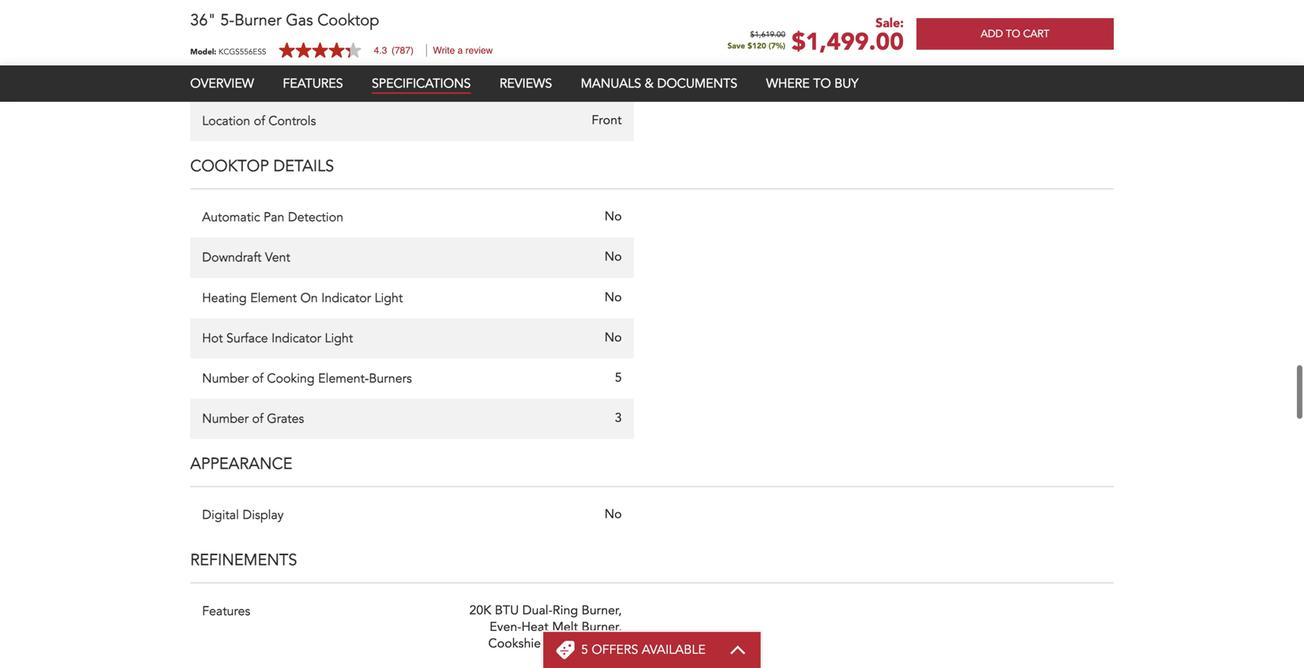 Task type: locate. For each thing, give the bounding box(es) containing it.
5 for 5 offers available
[[581, 642, 588, 659]]

0 vertical spatial controls
[[190, 19, 275, 41]]

1 horizontal spatial 5
[[615, 373, 622, 385]]

5
[[615, 373, 622, 385], [581, 642, 588, 659]]

light
[[375, 290, 403, 307], [325, 330, 353, 347]]

cart
[[1024, 27, 1050, 41]]

ring
[[553, 606, 578, 618]]

0 vertical spatial burner,
[[582, 606, 622, 618]]

of right the location
[[254, 113, 265, 130]]

0 vertical spatial number
[[202, 370, 249, 388]]

36"
[[190, 9, 216, 31]]

number down hot
[[202, 370, 249, 388]]

$120
[[748, 41, 767, 51]]

controls down features link
[[269, 113, 316, 130]]

0 vertical spatial of
[[254, 113, 265, 130]]

cookshield
[[488, 639, 552, 651]]

kcgs556ess
[[219, 46, 266, 57]]

digital
[[202, 507, 239, 524]]

write a review
[[433, 45, 493, 56]]

1 number from the top
[[202, 370, 249, 388]]

heading
[[581, 642, 706, 659]]

1 vertical spatial light
[[325, 330, 353, 347]]

number
[[202, 370, 249, 388], [202, 411, 249, 428]]

0 vertical spatial indicator
[[321, 290, 371, 307]]

(787)
[[392, 45, 414, 56]]

20k
[[469, 606, 491, 618]]

1 vertical spatial controls
[[274, 72, 322, 90]]

overview
[[190, 75, 254, 92]]

of for cooking
[[252, 370, 263, 388]]

model:
[[190, 46, 216, 57]]

4 no from the top
[[605, 332, 622, 345]]

$1,619.00
[[751, 31, 786, 39]]

to
[[814, 75, 831, 92]]

1 horizontal spatial heat
[[522, 622, 549, 635]]

features
[[283, 75, 343, 92], [202, 603, 250, 621]]

0 vertical spatial light
[[375, 290, 403, 307]]

0 vertical spatial 5
[[615, 373, 622, 385]]

indicator up cooking
[[272, 330, 321, 347]]

0 horizontal spatial cooktop
[[190, 156, 269, 177]]

1 horizontal spatial indicator
[[321, 290, 371, 307]]

1 vertical spatial number
[[202, 411, 249, 428]]

0 horizontal spatial light
[[325, 330, 353, 347]]

0 horizontal spatial indicator
[[272, 330, 321, 347]]

cooktop
[[318, 9, 379, 31], [190, 156, 269, 177]]

2 burner, from the top
[[582, 622, 622, 635]]

heat down the dual-
[[522, 622, 549, 635]]

0 horizontal spatial heat
[[244, 72, 271, 90]]

2 number from the top
[[202, 411, 249, 428]]

reviews link
[[500, 75, 552, 92]]

controls for of
[[269, 113, 316, 130]]

5 right promo tag image
[[581, 642, 588, 659]]

a
[[458, 45, 463, 56]]

where to buy link
[[766, 75, 859, 92]]

2 no from the top
[[605, 252, 622, 264]]

features link
[[283, 75, 343, 92]]

element
[[250, 290, 297, 307]]

details
[[273, 156, 334, 177]]

hot
[[202, 330, 223, 347]]

20k btu dual-ring burner, even-heat melt burner, cookshield finish, ada compliant
[[469, 606, 622, 668]]

automatic
[[202, 209, 260, 226]]

5 up 3
[[615, 373, 622, 385]]

heat
[[244, 72, 271, 90], [522, 622, 549, 635]]

gas
[[286, 9, 313, 31]]

0 horizontal spatial 5
[[581, 642, 588, 659]]

manuals
[[581, 75, 641, 92]]

1 vertical spatial of
[[252, 370, 263, 388]]

of left cooking
[[252, 370, 263, 388]]

of
[[254, 113, 265, 130], [252, 370, 263, 388], [252, 411, 263, 428]]

0 vertical spatial cooktop
[[318, 9, 379, 31]]

indicator right the on
[[321, 290, 371, 307]]

cooktop details
[[190, 156, 334, 177]]

features down gas
[[283, 75, 343, 92]]

promo tag image
[[556, 641, 575, 660]]

1 horizontal spatial cooktop
[[318, 9, 379, 31]]

number up appearance
[[202, 411, 249, 428]]

1 vertical spatial heat
[[522, 622, 549, 635]]

of left grates
[[252, 411, 263, 428]]

cooktop down the location
[[190, 156, 269, 177]]

cooking
[[267, 370, 315, 388]]

add
[[981, 27, 1003, 41]]

5-
[[220, 9, 235, 31]]

0 vertical spatial features
[[283, 75, 343, 92]]

heat down kcgs556ess
[[244, 72, 271, 90]]

1 vertical spatial 5
[[581, 642, 588, 659]]

3 no from the top
[[605, 292, 622, 305]]

manuals & documents link
[[581, 75, 738, 92]]

heating
[[202, 290, 247, 307]]

chevron icon image
[[730, 646, 747, 655]]

1 horizontal spatial light
[[375, 290, 403, 307]]

2 vertical spatial controls
[[269, 113, 316, 130]]

1 burner, from the top
[[582, 606, 622, 618]]

of for controls
[[254, 113, 265, 130]]

digital display
[[202, 507, 284, 524]]

1 vertical spatial burner,
[[582, 622, 622, 635]]

sale: $1,499.00
[[792, 15, 904, 58]]

no for indicator
[[605, 332, 622, 345]]

burner,
[[582, 606, 622, 618], [582, 622, 622, 635]]

of for grates
[[252, 411, 263, 428]]

sale:
[[876, 15, 904, 32]]

pan
[[264, 209, 285, 226]]

where to buy
[[766, 75, 859, 92]]

$1,499.00
[[792, 26, 904, 58]]

no for on
[[605, 292, 622, 305]]

4.3 (787)
[[374, 45, 414, 56]]

element-
[[318, 370, 369, 388]]

write a review button
[[433, 45, 493, 56]]

heating element on indicator light
[[202, 290, 403, 307]]

appearance
[[190, 454, 292, 475]]

add to cart
[[981, 27, 1050, 41]]

btu
[[495, 606, 519, 618]]

indicator
[[321, 290, 371, 307], [272, 330, 321, 347]]

controls up location of controls at the left of page
[[274, 72, 322, 90]]

1 vertical spatial features
[[202, 603, 250, 621]]

cooktop up 4.3
[[318, 9, 379, 31]]

1 no from the top
[[605, 211, 622, 224]]

1 horizontal spatial features
[[283, 75, 343, 92]]

controls up model: kcgs556ess
[[190, 19, 275, 41]]

features down refinements
[[202, 603, 250, 621]]

2 vertical spatial of
[[252, 411, 263, 428]]



Task type: vqa. For each thing, say whether or not it's contained in the screenshot.
Digital Display
yes



Task type: describe. For each thing, give the bounding box(es) containing it.
0 horizontal spatial features
[[202, 603, 250, 621]]

&
[[645, 75, 654, 92]]

buy
[[835, 75, 859, 92]]

5 offers available
[[581, 642, 706, 659]]

3
[[615, 413, 622, 426]]

burners
[[369, 370, 412, 388]]

number for number of grates
[[202, 411, 249, 428]]

infinite
[[202, 72, 241, 90]]

1 vertical spatial cooktop
[[190, 156, 269, 177]]

(7%)
[[769, 41, 786, 51]]

melt
[[552, 622, 578, 635]]

ada
[[595, 639, 622, 651]]

5 for 5
[[615, 373, 622, 385]]

1 vertical spatial indicator
[[272, 330, 321, 347]]

specifications
[[372, 75, 471, 92]]

automatic pan detection
[[202, 209, 343, 226]]

write
[[433, 45, 455, 56]]

number for number of cooking element-burners
[[202, 370, 249, 388]]

manuals & documents
[[581, 75, 738, 92]]

infinite heat controls
[[202, 72, 322, 90]]

finish,
[[555, 639, 591, 651]]

refinements
[[190, 550, 297, 572]]

add to cart button
[[917, 18, 1114, 50]]

grates
[[267, 411, 304, 428]]

36" 5-burner gas cooktop
[[190, 9, 379, 31]]

downdraft vent
[[202, 249, 290, 267]]

reviews
[[500, 75, 552, 92]]

location of controls
[[202, 113, 316, 130]]

yes
[[604, 75, 622, 87]]

dual-
[[523, 606, 553, 618]]

documents
[[657, 75, 738, 92]]

save
[[728, 41, 745, 51]]

offers
[[592, 642, 638, 659]]

review
[[466, 45, 493, 56]]

front
[[592, 115, 622, 128]]

5 no from the top
[[605, 509, 622, 522]]

heat inside 20k btu dual-ring burner, even-heat melt burner, cookshield finish, ada compliant
[[522, 622, 549, 635]]

0 vertical spatial heat
[[244, 72, 271, 90]]

even-
[[490, 622, 522, 635]]

available
[[642, 642, 706, 659]]

number of grates
[[202, 411, 304, 428]]

downdraft
[[202, 249, 262, 267]]

surface
[[226, 330, 268, 347]]

heading containing 5
[[581, 642, 706, 659]]

4.3
[[374, 45, 387, 56]]

$1,619.00 save $120 (7%)
[[728, 31, 786, 51]]

model: kcgs556ess
[[190, 46, 266, 57]]

where
[[766, 75, 810, 92]]

number of cooking element-burners
[[202, 370, 412, 388]]

hot surface indicator light
[[202, 330, 353, 347]]

display
[[243, 507, 284, 524]]

to
[[1006, 27, 1021, 41]]

no for detection
[[605, 211, 622, 224]]

burner
[[234, 9, 282, 31]]

specifications link
[[372, 75, 471, 94]]

location
[[202, 113, 250, 130]]

on
[[300, 290, 318, 307]]

vent
[[265, 249, 290, 267]]

compliant
[[563, 655, 622, 668]]

detection
[[288, 209, 343, 226]]

controls for heat
[[274, 72, 322, 90]]

overview link
[[190, 75, 254, 92]]



